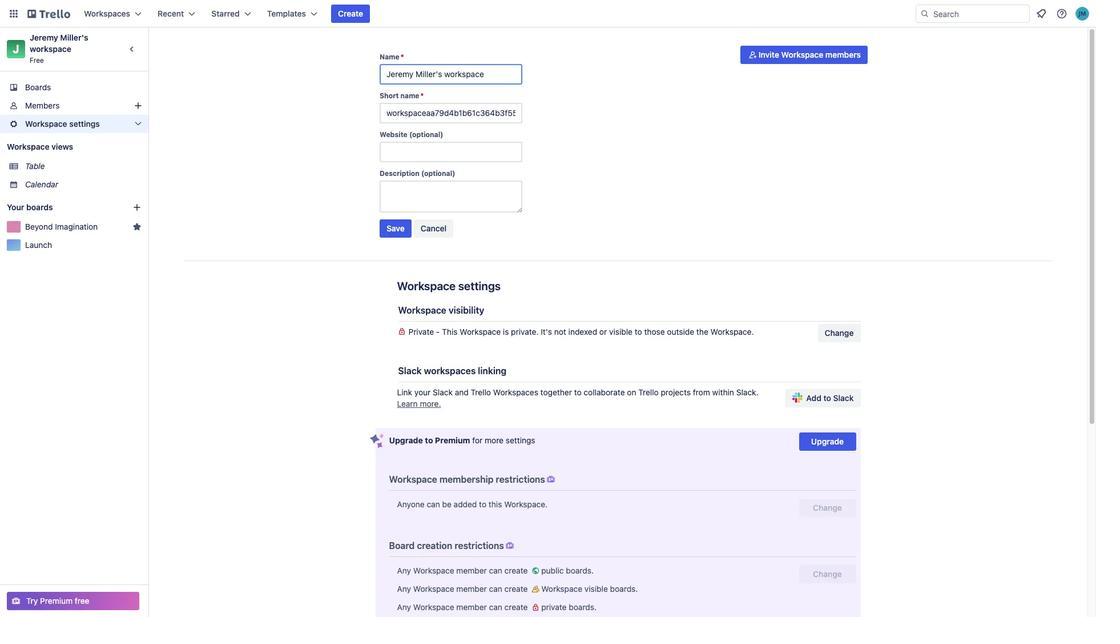 Task type: vqa. For each thing, say whether or not it's contained in the screenshot.


Task type: locate. For each thing, give the bounding box(es) containing it.
boards
[[25, 82, 51, 92]]

any for public boards.
[[397, 566, 411, 575]]

learn
[[397, 399, 418, 408]]

premium left 'for'
[[435, 435, 471, 445]]

private - this workspace is private. it's not indexed or visible to those outside the workspace.
[[409, 327, 754, 337]]

table link
[[25, 161, 142, 172]]

search image
[[921, 9, 930, 18]]

workspaces down linking
[[494, 387, 539, 397]]

workspaces inside dropdown button
[[84, 9, 130, 18]]

private
[[409, 327, 434, 337]]

organizationdetailform element
[[380, 53, 523, 242]]

board
[[389, 540, 415, 551]]

member
[[457, 566, 487, 575], [457, 584, 487, 594], [457, 602, 487, 612]]

visible
[[610, 327, 633, 337], [585, 584, 608, 594]]

try
[[26, 596, 38, 606]]

to left those
[[635, 327, 643, 337]]

projects
[[661, 387, 691, 397]]

can for public boards.
[[489, 566, 503, 575]]

workspace inside button
[[782, 50, 824, 59]]

(optional)
[[410, 130, 444, 139], [422, 169, 456, 178]]

change button
[[818, 324, 861, 342], [800, 499, 857, 517]]

or
[[600, 327, 607, 337]]

membership
[[440, 474, 494, 484]]

slack inside link your slack and trello workspaces together to collaborate on trello projects from within slack. learn more.
[[433, 387, 453, 397]]

sm image
[[748, 49, 759, 61], [546, 474, 557, 485], [530, 565, 542, 576]]

2 create from the top
[[505, 584, 528, 594]]

1 horizontal spatial *
[[421, 91, 424, 100]]

slack right the add
[[834, 393, 854, 403]]

2 vertical spatial boards.
[[569, 602, 597, 612]]

cancel
[[421, 223, 447, 233]]

1 vertical spatial sm image
[[530, 583, 542, 595]]

settings right more
[[506, 435, 536, 445]]

0 vertical spatial member
[[457, 566, 487, 575]]

None text field
[[380, 142, 523, 162], [380, 181, 523, 213], [380, 142, 523, 162], [380, 181, 523, 213]]

any workspace member can create
[[397, 566, 530, 575], [397, 584, 530, 594], [397, 602, 530, 612]]

to right together
[[575, 387, 582, 397]]

any for private boards.
[[397, 602, 411, 612]]

1 vertical spatial workspaces
[[494, 387, 539, 397]]

1 horizontal spatial premium
[[435, 435, 471, 445]]

name
[[401, 91, 420, 100]]

workspace navigation collapse icon image
[[125, 41, 141, 57]]

premium
[[435, 435, 471, 445], [40, 596, 73, 606]]

upgrade for upgrade
[[812, 436, 844, 446]]

workspaces
[[84, 9, 130, 18], [494, 387, 539, 397]]

1 vertical spatial visible
[[585, 584, 608, 594]]

trello right and
[[471, 387, 491, 397]]

1 vertical spatial any workspace member can create
[[397, 584, 530, 594]]

1 vertical spatial (optional)
[[422, 169, 456, 178]]

1 create from the top
[[505, 566, 528, 575]]

None text field
[[380, 64, 523, 85], [380, 103, 523, 123], [380, 64, 523, 85], [380, 103, 523, 123]]

0 horizontal spatial premium
[[40, 596, 73, 606]]

1 vertical spatial boards.
[[611, 584, 638, 594]]

0 vertical spatial change
[[825, 328, 854, 338]]

0 vertical spatial premium
[[435, 435, 471, 445]]

upgrade down add to slack link
[[812, 436, 844, 446]]

2 vertical spatial sm image
[[530, 602, 542, 613]]

workspace settings down members link
[[25, 119, 100, 129]]

jeremy miller's workspace free
[[30, 33, 90, 65]]

slack.
[[737, 387, 759, 397]]

1 vertical spatial any
[[397, 584, 411, 594]]

0 vertical spatial visible
[[610, 327, 633, 337]]

2 vertical spatial create
[[505, 602, 528, 612]]

your
[[415, 387, 431, 397]]

0 vertical spatial workspaces
[[84, 9, 130, 18]]

workspace
[[782, 50, 824, 59], [25, 119, 67, 129], [7, 142, 49, 151], [397, 279, 456, 293], [398, 305, 447, 315], [460, 327, 501, 337], [389, 474, 438, 484], [414, 566, 455, 575], [414, 584, 455, 594], [542, 584, 583, 594], [414, 602, 455, 612]]

public boards.
[[542, 566, 594, 575]]

settings down members link
[[69, 119, 100, 129]]

creation
[[417, 540, 453, 551]]

slack up link
[[398, 366, 422, 376]]

1 member from the top
[[457, 566, 487, 575]]

0 horizontal spatial workspace settings
[[25, 119, 100, 129]]

members
[[25, 101, 60, 110]]

0 vertical spatial *
[[401, 53, 404, 61]]

1 vertical spatial workspace settings
[[397, 279, 501, 293]]

0 vertical spatial any workspace member can create
[[397, 566, 530, 575]]

0 horizontal spatial visible
[[585, 584, 608, 594]]

primary element
[[0, 0, 1097, 27]]

settings
[[69, 119, 100, 129], [459, 279, 501, 293], [506, 435, 536, 445]]

1 vertical spatial change
[[814, 503, 843, 512]]

0 horizontal spatial workspace.
[[505, 499, 548, 509]]

1 vertical spatial restrictions
[[455, 540, 504, 551]]

0 horizontal spatial settings
[[69, 119, 100, 129]]

change for the topmost change button
[[825, 328, 854, 338]]

anyone
[[397, 499, 425, 509]]

0 vertical spatial boards.
[[566, 566, 594, 575]]

restrictions for workspace membership restrictions
[[496, 474, 546, 484]]

launch
[[25, 240, 52, 250]]

1 vertical spatial change button
[[800, 499, 857, 517]]

workspaces up miller's
[[84, 9, 130, 18]]

sm image
[[504, 540, 516, 551], [530, 583, 542, 595], [530, 602, 542, 613]]

1 horizontal spatial visible
[[610, 327, 633, 337]]

1 horizontal spatial workspace.
[[711, 327, 754, 337]]

slack for link
[[433, 387, 453, 397]]

website (optional)
[[380, 130, 444, 139]]

2 any from the top
[[397, 584, 411, 594]]

beyond imagination link
[[25, 221, 128, 233]]

1 horizontal spatial upgrade
[[812, 436, 844, 446]]

settings inside popup button
[[69, 119, 100, 129]]

change for change button to the bottom
[[814, 503, 843, 512]]

restrictions down the anyone can be added to this workspace.
[[455, 540, 504, 551]]

2 vertical spatial any workspace member can create
[[397, 602, 530, 612]]

create
[[505, 566, 528, 575], [505, 584, 528, 594], [505, 602, 528, 612]]

1 any from the top
[[397, 566, 411, 575]]

upgrade for upgrade to premium for more settings
[[389, 435, 423, 445]]

learn more. link
[[397, 399, 441, 408]]

1 horizontal spatial settings
[[459, 279, 501, 293]]

website
[[380, 130, 408, 139]]

0 vertical spatial (optional)
[[410, 130, 444, 139]]

workspace views
[[7, 142, 73, 151]]

0 vertical spatial workspace.
[[711, 327, 754, 337]]

0 vertical spatial any
[[397, 566, 411, 575]]

starred button
[[205, 5, 258, 23]]

upgrade inside button
[[812, 436, 844, 446]]

j
[[13, 42, 19, 55]]

boards link
[[0, 78, 149, 97]]

1 any workspace member can create from the top
[[397, 566, 530, 575]]

private.
[[511, 327, 539, 337]]

0 horizontal spatial upgrade
[[389, 435, 423, 445]]

short
[[380, 91, 399, 100]]

3 member from the top
[[457, 602, 487, 612]]

boards. for private boards.
[[569, 602, 597, 612]]

2 vertical spatial member
[[457, 602, 487, 612]]

board creation restrictions
[[389, 540, 504, 551]]

visible right the "or"
[[610, 327, 633, 337]]

slack up "more."
[[433, 387, 453, 397]]

upgrade right 'sparkle' icon
[[389, 435, 423, 445]]

1 horizontal spatial workspaces
[[494, 387, 539, 397]]

0 vertical spatial settings
[[69, 119, 100, 129]]

visible up private boards.
[[585, 584, 608, 594]]

2 horizontal spatial slack
[[834, 393, 854, 403]]

trello right on on the right bottom of the page
[[639, 387, 659, 397]]

try premium free button
[[7, 592, 139, 610]]

workspace visible boards.
[[542, 584, 638, 594]]

workspaces button
[[77, 5, 149, 23]]

any workspace member can create for private boards.
[[397, 602, 530, 612]]

0 horizontal spatial sm image
[[530, 565, 542, 576]]

0 horizontal spatial workspaces
[[84, 9, 130, 18]]

can
[[427, 499, 440, 509], [489, 566, 503, 575], [489, 584, 503, 594], [489, 602, 503, 612]]

name
[[380, 53, 400, 61]]

your
[[7, 202, 24, 212]]

invite
[[759, 50, 780, 59]]

upgrade to premium for more settings
[[389, 435, 536, 445]]

launch link
[[25, 239, 142, 251]]

restrictions
[[496, 474, 546, 484], [455, 540, 504, 551]]

(optional) right description
[[422, 169, 456, 178]]

2 member from the top
[[457, 584, 487, 594]]

2 vertical spatial settings
[[506, 435, 536, 445]]

members
[[826, 50, 862, 59]]

0 vertical spatial create
[[505, 566, 528, 575]]

add board image
[[133, 203, 142, 212]]

to
[[635, 327, 643, 337], [575, 387, 582, 397], [824, 393, 832, 403], [425, 435, 433, 445], [479, 499, 487, 509]]

1 vertical spatial member
[[457, 584, 487, 594]]

1 horizontal spatial slack
[[433, 387, 453, 397]]

workspace. right "the"
[[711, 327, 754, 337]]

1 vertical spatial premium
[[40, 596, 73, 606]]

create
[[338, 9, 363, 18]]

starred
[[212, 9, 240, 18]]

1 vertical spatial sm image
[[546, 474, 557, 485]]

recent
[[158, 9, 184, 18]]

1 vertical spatial *
[[421, 91, 424, 100]]

1 horizontal spatial trello
[[639, 387, 659, 397]]

member for workspace visible boards.
[[457, 584, 487, 594]]

upgrade
[[389, 435, 423, 445], [812, 436, 844, 446]]

1 horizontal spatial workspace settings
[[397, 279, 501, 293]]

0 horizontal spatial trello
[[471, 387, 491, 397]]

0 vertical spatial sm image
[[504, 540, 516, 551]]

2 any workspace member can create from the top
[[397, 584, 530, 594]]

sparkle image
[[370, 434, 384, 448]]

1 horizontal spatial sm image
[[546, 474, 557, 485]]

1 trello from the left
[[471, 387, 491, 397]]

2 vertical spatial any
[[397, 602, 411, 612]]

premium right try at the bottom left
[[40, 596, 73, 606]]

calendar link
[[25, 179, 142, 190]]

not
[[555, 327, 567, 337]]

*
[[401, 53, 404, 61], [421, 91, 424, 100]]

0 vertical spatial workspace settings
[[25, 119, 100, 129]]

member for public boards.
[[457, 566, 487, 575]]

2 horizontal spatial sm image
[[748, 49, 759, 61]]

restrictions up this
[[496, 474, 546, 484]]

1 vertical spatial settings
[[459, 279, 501, 293]]

slack for add
[[834, 393, 854, 403]]

3 any workspace member can create from the top
[[397, 602, 530, 612]]

link
[[397, 387, 413, 397]]

2 vertical spatial sm image
[[530, 565, 542, 576]]

views
[[51, 142, 73, 151]]

workspace settings up the workspace visibility
[[397, 279, 501, 293]]

2 trello from the left
[[639, 387, 659, 397]]

1 vertical spatial create
[[505, 584, 528, 594]]

can for private boards.
[[489, 602, 503, 612]]

create for public boards.
[[505, 566, 528, 575]]

settings up visibility
[[459, 279, 501, 293]]

(optional) right website
[[410, 130, 444, 139]]

3 create from the top
[[505, 602, 528, 612]]

3 any from the top
[[397, 602, 411, 612]]

workspace visibility
[[398, 305, 485, 315]]

can for workspace visible boards.
[[489, 584, 503, 594]]

workspace.
[[711, 327, 754, 337], [505, 499, 548, 509]]

0 notifications image
[[1035, 7, 1049, 21]]

0 vertical spatial sm image
[[748, 49, 759, 61]]

0 vertical spatial restrictions
[[496, 474, 546, 484]]

workspace. right this
[[505, 499, 548, 509]]



Task type: describe. For each thing, give the bounding box(es) containing it.
outside
[[668, 327, 695, 337]]

this
[[442, 327, 458, 337]]

invite workspace members
[[759, 50, 862, 59]]

add
[[807, 393, 822, 403]]

members link
[[0, 97, 149, 115]]

2 vertical spatial change
[[814, 569, 843, 579]]

your boards with 2 items element
[[7, 201, 115, 214]]

save
[[387, 223, 405, 233]]

table
[[25, 161, 45, 171]]

link your slack and trello workspaces together to collaborate on trello projects from within slack. learn more.
[[397, 387, 759, 408]]

imagination
[[55, 222, 98, 231]]

free
[[30, 56, 44, 65]]

beyond
[[25, 222, 53, 231]]

switch to… image
[[8, 8, 19, 19]]

the
[[697, 327, 709, 337]]

workspace settings button
[[0, 115, 149, 133]]

sm image for private boards.
[[530, 602, 542, 613]]

beyond imagination
[[25, 222, 98, 231]]

workspaces inside link your slack and trello workspaces together to collaborate on trello projects from within slack. learn more.
[[494, 387, 539, 397]]

jeremy miller (jeremymiller198) image
[[1076, 7, 1090, 21]]

name *
[[380, 53, 404, 61]]

to left this
[[479, 499, 487, 509]]

to right the add
[[824, 393, 832, 403]]

invite workspace members button
[[741, 46, 868, 64]]

more.
[[420, 399, 441, 408]]

restrictions for board creation restrictions
[[455, 540, 504, 551]]

premium inside button
[[40, 596, 73, 606]]

any for workspace visible boards.
[[397, 584, 411, 594]]

(optional) for description (optional)
[[422, 169, 456, 178]]

add to slack link
[[786, 389, 861, 407]]

any workspace member can create for workspace visible boards.
[[397, 584, 530, 594]]

try premium free
[[26, 596, 89, 606]]

templates
[[267, 9, 306, 18]]

sm image inside invite workspace members button
[[748, 49, 759, 61]]

member for private boards.
[[457, 602, 487, 612]]

open information menu image
[[1057, 8, 1068, 19]]

collaborate
[[584, 387, 625, 397]]

create for workspace visible boards.
[[505, 584, 528, 594]]

-
[[436, 327, 440, 337]]

0 horizontal spatial slack
[[398, 366, 422, 376]]

anyone can be added to this workspace.
[[397, 499, 548, 509]]

private boards.
[[542, 602, 597, 612]]

to inside link your slack and trello workspaces together to collaborate on trello projects from within slack. learn more.
[[575, 387, 582, 397]]

j link
[[7, 40, 25, 58]]

workspace settings inside popup button
[[25, 119, 100, 129]]

back to home image
[[27, 5, 70, 23]]

0 vertical spatial change button
[[818, 324, 861, 342]]

short name *
[[380, 91, 424, 100]]

cancel button
[[414, 219, 454, 238]]

description
[[380, 169, 420, 178]]

together
[[541, 387, 572, 397]]

add to slack
[[807, 393, 854, 403]]

free
[[75, 596, 89, 606]]

templates button
[[260, 5, 325, 23]]

your boards
[[7, 202, 53, 212]]

public
[[542, 566, 564, 575]]

miller's
[[60, 33, 88, 42]]

private
[[542, 602, 567, 612]]

1 vertical spatial workspace.
[[505, 499, 548, 509]]

workspace
[[30, 44, 71, 54]]

linking
[[478, 366, 507, 376]]

from
[[693, 387, 711, 397]]

save button
[[380, 219, 412, 238]]

and
[[455, 387, 469, 397]]

boards
[[26, 202, 53, 212]]

create for private boards.
[[505, 602, 528, 612]]

indexed
[[569, 327, 598, 337]]

for
[[473, 435, 483, 445]]

slack workspaces linking
[[398, 366, 507, 376]]

create button
[[331, 5, 370, 23]]

2 horizontal spatial settings
[[506, 435, 536, 445]]

description (optional)
[[380, 169, 456, 178]]

it's
[[541, 327, 552, 337]]

any workspace member can create for public boards.
[[397, 566, 530, 575]]

recent button
[[151, 5, 202, 23]]

Search field
[[930, 5, 1030, 22]]

workspace inside popup button
[[25, 119, 67, 129]]

on
[[628, 387, 637, 397]]

those
[[645, 327, 665, 337]]

within
[[713, 387, 735, 397]]

boards. for public boards.
[[566, 566, 594, 575]]

change link
[[800, 565, 857, 583]]

is
[[503, 327, 509, 337]]

workspace membership restrictions
[[389, 474, 546, 484]]

starred icon image
[[133, 222, 142, 231]]

added
[[454, 499, 477, 509]]

workspaces
[[424, 366, 476, 376]]

jeremy miller's workspace link
[[30, 33, 90, 54]]

to down "more."
[[425, 435, 433, 445]]

be
[[443, 499, 452, 509]]

0 horizontal spatial *
[[401, 53, 404, 61]]

this
[[489, 499, 502, 509]]

sm image for workspace visible boards.
[[530, 583, 542, 595]]

visibility
[[449, 305, 485, 315]]

(optional) for website (optional)
[[410, 130, 444, 139]]



